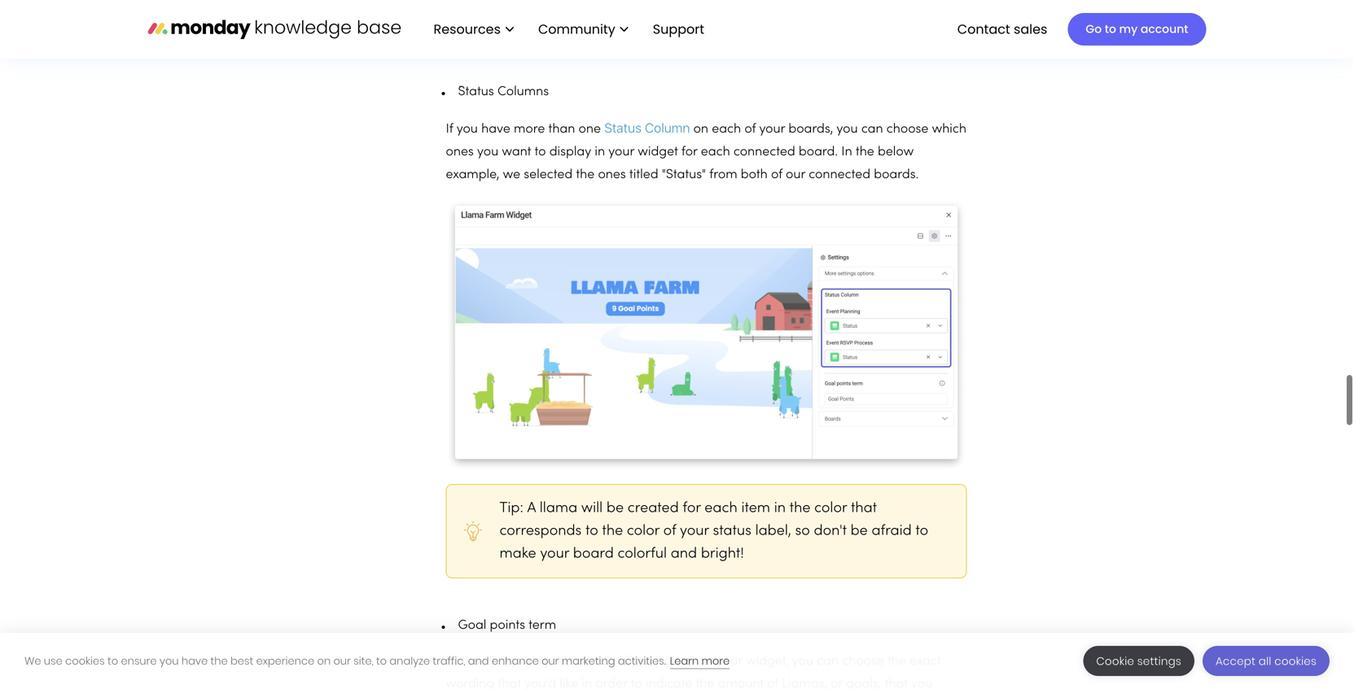 Task type: locate. For each thing, give the bounding box(es) containing it.
your down corresponds
[[540, 547, 569, 561]]

the inside dialog
[[211, 654, 228, 669]]

1 vertical spatial color
[[627, 525, 660, 539]]

in up 'label,'
[[774, 502, 786, 516]]

1 horizontal spatial be
[[851, 525, 868, 539]]

on right column in the top of the page
[[693, 124, 709, 136]]

that down enhance
[[498, 679, 521, 690]]

ֿstatus columns
[[458, 86, 549, 98]]

0 horizontal spatial have
[[181, 654, 208, 669]]

0 horizontal spatial and
[[468, 654, 489, 669]]

go to my account
[[1086, 21, 1189, 37]]

a
[[527, 502, 536, 516]]

one
[[579, 124, 601, 136]]

settings
[[1137, 654, 1182, 669]]

1 horizontal spatial our
[[542, 654, 559, 669]]

best
[[230, 654, 253, 669]]

for up "status"
[[682, 146, 698, 159]]

of down created
[[663, 525, 676, 539]]

2 vertical spatial each
[[705, 502, 738, 516]]

list
[[417, 0, 717, 59]]

1 horizontal spatial cookies
[[1275, 654, 1317, 669]]

from
[[709, 169, 738, 181]]

1 cookies from the left
[[65, 654, 105, 669]]

1 vertical spatial more
[[702, 654, 730, 669]]

using
[[518, 656, 550, 668]]

1 vertical spatial have
[[181, 654, 208, 669]]

go
[[1086, 21, 1102, 37]]

ones down if
[[446, 146, 474, 159]]

of inside a llama will be created for each item in the color that corresponds to the color of your status label, so don't be afraid to make your board colorful and bright!
[[663, 525, 676, 539]]

community link
[[530, 15, 637, 43]]

our left site,
[[333, 654, 351, 669]]

choose
[[887, 124, 929, 136], [842, 656, 884, 668]]

1 horizontal spatial have
[[481, 124, 510, 136]]

choose inside on each of your boards, you can choose which ones you want to display in your widget for each connected board. in the below example, we selected the ones titled "status" from both of our connected boards.
[[887, 124, 929, 136]]

0 vertical spatial have
[[481, 124, 510, 136]]

1 horizontal spatial in
[[595, 146, 605, 159]]

you up the llamas,
[[792, 656, 814, 668]]

1 horizontal spatial more
[[702, 654, 730, 669]]

0 horizontal spatial more
[[514, 124, 545, 136]]

all
[[1259, 654, 1272, 669]]

status
[[713, 525, 752, 539]]

and up the wording
[[468, 654, 489, 669]]

learn more link
[[670, 654, 730, 670]]

and inside a llama will be created for each item in the color that corresponds to the color of your status label, so don't be afraid to make your board colorful and bright!
[[671, 547, 697, 561]]

below
[[878, 146, 914, 159]]

be right don't at the bottom of the page
[[851, 525, 868, 539]]

color
[[814, 502, 847, 516], [627, 525, 660, 539]]

contact sales
[[957, 20, 1048, 38]]

that up 'afraid'
[[851, 502, 877, 516]]

more
[[514, 124, 545, 136], [702, 654, 730, 669]]

item
[[741, 502, 770, 516]]

to
[[1105, 21, 1116, 37], [535, 146, 546, 159], [586, 525, 598, 539], [916, 525, 928, 539], [107, 654, 118, 669], [376, 654, 387, 669], [631, 679, 642, 690]]

llama
[[540, 502, 578, 516]]

our
[[786, 169, 805, 181], [333, 654, 351, 669], [542, 654, 559, 669]]

the left best in the bottom left of the page
[[211, 654, 228, 669]]

than up display
[[548, 124, 575, 136]]

2 horizontal spatial our
[[786, 169, 805, 181]]

1 vertical spatial each
[[701, 146, 730, 159]]

bright!
[[701, 547, 744, 561]]

0 horizontal spatial can
[[817, 656, 839, 668]]

widget
[[638, 146, 678, 159]]

choose up 'goals,'
[[842, 656, 884, 668]]

you inside if you have more than one status column
[[457, 124, 478, 136]]

label,
[[755, 525, 791, 539]]

1 vertical spatial be
[[851, 525, 868, 539]]

1 horizontal spatial choose
[[887, 124, 929, 136]]

than inside rather than using the phrase "goal points" on your widget, you can choose the exact wording that you'd like in order to indicate the amount of llamas, or goals, that yo
[[488, 656, 515, 668]]

cookies right 'use'
[[65, 654, 105, 669]]

0 horizontal spatial our
[[333, 654, 351, 669]]

that right 'goals,'
[[885, 679, 908, 690]]

in
[[841, 146, 852, 159]]

cookies inside 'button'
[[1275, 654, 1317, 669]]

2 horizontal spatial in
[[774, 502, 786, 516]]

1 horizontal spatial that
[[851, 502, 877, 516]]

you right if
[[457, 124, 478, 136]]

my
[[1119, 21, 1138, 37]]

the right in
[[856, 146, 874, 159]]

in
[[595, 146, 605, 159], [774, 502, 786, 516], [582, 679, 592, 690]]

0 vertical spatial can
[[861, 124, 883, 136]]

connected
[[734, 146, 795, 159], [809, 169, 871, 181]]

1 vertical spatial than
[[488, 656, 515, 668]]

can up the or
[[817, 656, 839, 668]]

1 vertical spatial ones
[[598, 169, 626, 181]]

0 vertical spatial each
[[712, 124, 741, 136]]

the up board
[[602, 525, 623, 539]]

selected
[[524, 169, 573, 181]]

0 vertical spatial for
[[682, 146, 698, 159]]

0 horizontal spatial choose
[[842, 656, 884, 668]]

0 vertical spatial connected
[[734, 146, 795, 159]]

ones
[[446, 146, 474, 159], [598, 169, 626, 181]]

in inside rather than using the phrase "goal points" on your widget, you can choose the exact wording that you'd like in order to indicate the amount of llamas, or goals, that yo
[[582, 679, 592, 690]]

0 vertical spatial in
[[595, 146, 605, 159]]

your up amount
[[717, 656, 743, 668]]

2 cookies from the left
[[1275, 654, 1317, 669]]

0 vertical spatial and
[[671, 547, 697, 561]]

your up the bright!
[[680, 525, 709, 539]]

color up colorful
[[627, 525, 660, 539]]

to inside on each of your boards, you can choose which ones you want to display in your widget for each connected board. in the below example, we selected the ones titled "status" from both of our connected boards.
[[535, 146, 546, 159]]

to right go
[[1105, 21, 1116, 37]]

to inside "go to my account" link
[[1105, 21, 1116, 37]]

term
[[529, 620, 556, 632]]

created
[[628, 502, 679, 516]]

the up like
[[553, 656, 572, 668]]

and
[[671, 547, 697, 561], [468, 654, 489, 669]]

on right the points"
[[698, 656, 713, 668]]

0 horizontal spatial be
[[607, 502, 624, 516]]

ensure
[[121, 654, 157, 669]]

cookies for use
[[65, 654, 105, 669]]

than left using
[[488, 656, 515, 668]]

0 horizontal spatial cookies
[[65, 654, 105, 669]]

of right both
[[771, 169, 782, 181]]

dialog containing cookie settings
[[0, 634, 1354, 690]]

0 horizontal spatial connected
[[734, 146, 795, 159]]

the
[[856, 146, 874, 159], [576, 169, 595, 181], [790, 502, 811, 516], [602, 525, 623, 539], [211, 654, 228, 669], [553, 656, 572, 668], [888, 656, 906, 668], [696, 679, 715, 690]]

connected down in
[[809, 169, 871, 181]]

your down status
[[609, 146, 634, 159]]

more inside if you have more than one status column
[[514, 124, 545, 136]]

more up want
[[514, 124, 545, 136]]

1 vertical spatial choose
[[842, 656, 884, 668]]

0 vertical spatial ones
[[446, 146, 474, 159]]

boards,
[[789, 124, 833, 136]]

in down the "one"
[[595, 146, 605, 159]]

ones left titled
[[598, 169, 626, 181]]

that
[[851, 502, 877, 516], [498, 679, 521, 690], [885, 679, 908, 690]]

on right 'experience'
[[317, 654, 331, 669]]

we
[[24, 654, 41, 669]]

main element
[[417, 0, 1206, 59]]

1 horizontal spatial can
[[861, 124, 883, 136]]

1 vertical spatial in
[[774, 502, 786, 516]]

connected up both
[[734, 146, 795, 159]]

your inside rather than using the phrase "goal points" on your widget, you can choose the exact wording that you'd like in order to indicate the amount of llamas, or goals, that yo
[[717, 656, 743, 668]]

marketing
[[562, 654, 615, 669]]

more right learn
[[702, 654, 730, 669]]

your
[[759, 124, 785, 136], [609, 146, 634, 159], [680, 525, 709, 539], [540, 547, 569, 561], [717, 656, 743, 668]]

0 horizontal spatial than
[[488, 656, 515, 668]]

0 vertical spatial be
[[607, 502, 624, 516]]

points"
[[656, 656, 695, 668]]

in right like
[[582, 679, 592, 690]]

1 vertical spatial can
[[817, 656, 839, 668]]

1 vertical spatial connected
[[809, 169, 871, 181]]

0 horizontal spatial in
[[582, 679, 592, 690]]

our down the board.
[[786, 169, 805, 181]]

llamas,
[[782, 679, 827, 690]]

so
[[795, 525, 810, 539]]

1 vertical spatial for
[[683, 502, 701, 516]]

1 horizontal spatial and
[[671, 547, 697, 561]]

of down widget,
[[767, 679, 779, 690]]

can up "below"
[[861, 124, 883, 136]]

columns
[[498, 86, 549, 98]]

choose inside rather than using the phrase "goal points" on your widget, you can choose the exact wording that you'd like in order to indicate the amount of llamas, or goals, that yo
[[842, 656, 884, 668]]

status column link
[[604, 120, 690, 136]]

0 vertical spatial more
[[514, 124, 545, 136]]

color up don't at the bottom of the page
[[814, 502, 847, 516]]

and left the bright!
[[671, 547, 697, 561]]

each
[[712, 124, 741, 136], [701, 146, 730, 159], [705, 502, 738, 516]]

cookies right all
[[1275, 654, 1317, 669]]

each inside a llama will be created for each item in the color that corresponds to the color of your status label, so don't be afraid to make your board colorful and bright!
[[705, 502, 738, 516]]

0 vertical spatial color
[[814, 502, 847, 516]]

can inside rather than using the phrase "goal points" on your widget, you can choose the exact wording that you'd like in order to indicate the amount of llamas, or goals, that yo
[[817, 656, 839, 668]]

to right want
[[535, 146, 546, 159]]

you right ensure
[[159, 654, 179, 669]]

dialog
[[0, 634, 1354, 690]]

0 vertical spatial choose
[[887, 124, 929, 136]]

widget,
[[746, 656, 789, 668]]

0 vertical spatial than
[[548, 124, 575, 136]]

for right created
[[683, 502, 701, 516]]

don't
[[814, 525, 847, 539]]

contact
[[957, 20, 1010, 38]]

have
[[481, 124, 510, 136], [181, 654, 208, 669]]

have left best in the bottom left of the page
[[181, 654, 208, 669]]

choose up "below"
[[887, 124, 929, 136]]

to down "goal
[[631, 679, 642, 690]]

you
[[457, 124, 478, 136], [837, 124, 858, 136], [477, 146, 499, 159], [159, 654, 179, 669], [792, 656, 814, 668]]

site,
[[354, 654, 373, 669]]

1 horizontal spatial than
[[548, 124, 575, 136]]

be right the will
[[607, 502, 624, 516]]

resources
[[434, 20, 501, 38]]

1 vertical spatial and
[[468, 654, 489, 669]]

have up want
[[481, 124, 510, 136]]

2 vertical spatial in
[[582, 679, 592, 690]]

than
[[548, 124, 575, 136], [488, 656, 515, 668]]

our up you'd
[[542, 654, 559, 669]]

to inside rather than using the phrase "goal points" on your widget, you can choose the exact wording that you'd like in order to indicate the amount of llamas, or goals, that yo
[[631, 679, 642, 690]]



Task type: describe. For each thing, give the bounding box(es) containing it.
amount
[[718, 679, 764, 690]]

rather than using the phrase "goal points" on your widget, you can choose the exact wording that you'd like in order to indicate the amount of llamas, or goals, that yo
[[446, 656, 941, 690]]

group_1__15_.png image
[[446, 200, 967, 471]]

the left exact
[[888, 656, 906, 668]]

have inside if you have more than one status column
[[481, 124, 510, 136]]

board.
[[799, 146, 838, 159]]

1 horizontal spatial connected
[[809, 169, 871, 181]]

will
[[581, 502, 603, 516]]

order
[[596, 679, 628, 690]]

we
[[503, 169, 520, 181]]

your left boards,
[[759, 124, 785, 136]]

points
[[490, 620, 525, 632]]

cookie
[[1096, 654, 1134, 669]]

if
[[446, 124, 453, 136]]

goal
[[458, 620, 486, 632]]

cpt2201231655 1354x684.gif image
[[446, 0, 967, 32]]

the up so
[[790, 502, 811, 516]]

if you have more than one status column
[[446, 120, 690, 136]]

experience
[[256, 654, 314, 669]]

community
[[538, 20, 615, 38]]

can inside on each of your boards, you can choose which ones you want to display in your widget for each connected board. in the below example, we selected the ones titled "status" from both of our connected boards.
[[861, 124, 883, 136]]

column
[[645, 120, 690, 136]]

for inside on each of your boards, you can choose which ones you want to display in your widget for each connected board. in the below example, we selected the ones titled "status" from both of our connected boards.
[[682, 146, 698, 159]]

go to my account link
[[1068, 13, 1206, 46]]

exact
[[910, 656, 941, 668]]

resources link
[[426, 15, 522, 43]]

display
[[549, 146, 591, 159]]

which
[[932, 124, 967, 136]]

make
[[500, 547, 536, 561]]

the down learn more "link"
[[696, 679, 715, 690]]

"goal
[[620, 656, 652, 668]]

to right 'afraid'
[[916, 525, 928, 539]]

to down the will
[[586, 525, 598, 539]]

account
[[1141, 21, 1189, 37]]

you'd
[[525, 679, 556, 690]]

contact sales link
[[949, 15, 1056, 43]]

1 horizontal spatial color
[[814, 502, 847, 516]]

monday.com logo image
[[148, 12, 401, 46]]

list containing resources
[[417, 0, 717, 59]]

goals,
[[846, 679, 881, 690]]

to right site,
[[376, 654, 387, 669]]

for inside a llama will be created for each item in the color that corresponds to the color of your status label, so don't be afraid to make your board colorful and bright!
[[683, 502, 701, 516]]

than inside if you have more than one status column
[[548, 124, 575, 136]]

colorful
[[618, 547, 667, 561]]

on inside on each of your boards, you can choose which ones you want to display in your widget for each connected board. in the below example, we selected the ones titled "status" from both of our connected boards.
[[693, 124, 709, 136]]

afraid
[[872, 525, 912, 539]]

ֿstatus
[[458, 86, 494, 98]]

enhance
[[492, 654, 539, 669]]

titled
[[629, 169, 658, 181]]

like
[[560, 679, 578, 690]]

board
[[573, 547, 614, 561]]

both
[[741, 169, 768, 181]]

accept all cookies button
[[1203, 647, 1330, 677]]

cookie settings button
[[1083, 647, 1195, 677]]

you up in
[[837, 124, 858, 136]]

you up example,
[[477, 146, 499, 159]]

on inside rather than using the phrase "goal points" on your widget, you can choose the exact wording that you'd like in order to indicate the amount of llamas, or goals, that yo
[[698, 656, 713, 668]]

"status"
[[662, 169, 706, 181]]

a llama will be created for each item in the color that corresponds to the color of your status label, so don't be afraid to make your board colorful and bright!
[[500, 502, 928, 561]]

want
[[502, 146, 531, 159]]

example,
[[446, 169, 500, 181]]

corresponds
[[500, 525, 582, 539]]

cookies for all
[[1275, 654, 1317, 669]]

on each of your boards, you can choose which ones you want to display in your widget for each connected board. in the below example, we selected the ones titled "status" from both of our connected boards.
[[446, 124, 967, 181]]

cookie settings
[[1096, 654, 1182, 669]]

the down display
[[576, 169, 595, 181]]

0 horizontal spatial color
[[627, 525, 660, 539]]

wording
[[446, 679, 495, 690]]

indicate
[[646, 679, 692, 690]]

of inside rather than using the phrase "goal points" on your widget, you can choose the exact wording that you'd like in order to indicate the amount of llamas, or goals, that yo
[[767, 679, 779, 690]]

of up both
[[745, 124, 756, 136]]

and inside dialog
[[468, 654, 489, 669]]

2 horizontal spatial that
[[885, 679, 908, 690]]

to left ensure
[[107, 654, 118, 669]]

tip:
[[500, 502, 527, 516]]

support
[[653, 20, 704, 38]]

activities.
[[618, 654, 666, 669]]

status
[[604, 120, 642, 136]]

accept
[[1216, 654, 1256, 669]]

have inside dialog
[[181, 654, 208, 669]]

0 horizontal spatial ones
[[446, 146, 474, 159]]

learn
[[670, 654, 699, 669]]

you inside dialog
[[159, 654, 179, 669]]

or
[[831, 679, 843, 690]]

1 horizontal spatial ones
[[598, 169, 626, 181]]

in inside on each of your boards, you can choose which ones you want to display in your widget for each connected board. in the below example, we selected the ones titled "status" from both of our connected boards.
[[595, 146, 605, 159]]

use
[[44, 654, 62, 669]]

analyze
[[390, 654, 430, 669]]

you inside rather than using the phrase "goal points" on your widget, you can choose the exact wording that you'd like in order to indicate the amount of llamas, or goals, that yo
[[792, 656, 814, 668]]

our inside on each of your boards, you can choose which ones you want to display in your widget for each connected board. in the below example, we selected the ones titled "status" from both of our connected boards.
[[786, 169, 805, 181]]

phrase
[[575, 656, 616, 668]]

boards.
[[874, 169, 919, 181]]

goal points term
[[458, 620, 556, 632]]

traffic,
[[433, 654, 465, 669]]

accept all cookies
[[1216, 654, 1317, 669]]

0 horizontal spatial that
[[498, 679, 521, 690]]

rather
[[446, 656, 485, 668]]

in inside a llama will be created for each item in the color that corresponds to the color of your status label, so don't be afraid to make your board colorful and bright!
[[774, 502, 786, 516]]

we use cookies to ensure you have the best experience on our site, to analyze traffic, and enhance our marketing activities. learn more
[[24, 654, 730, 669]]

sales
[[1014, 20, 1048, 38]]

that inside a llama will be created for each item in the color that corresponds to the color of your status label, so don't be afraid to make your board colorful and bright!
[[851, 502, 877, 516]]

more inside dialog
[[702, 654, 730, 669]]



Task type: vqa. For each thing, say whether or not it's contained in the screenshot.
the left the have
yes



